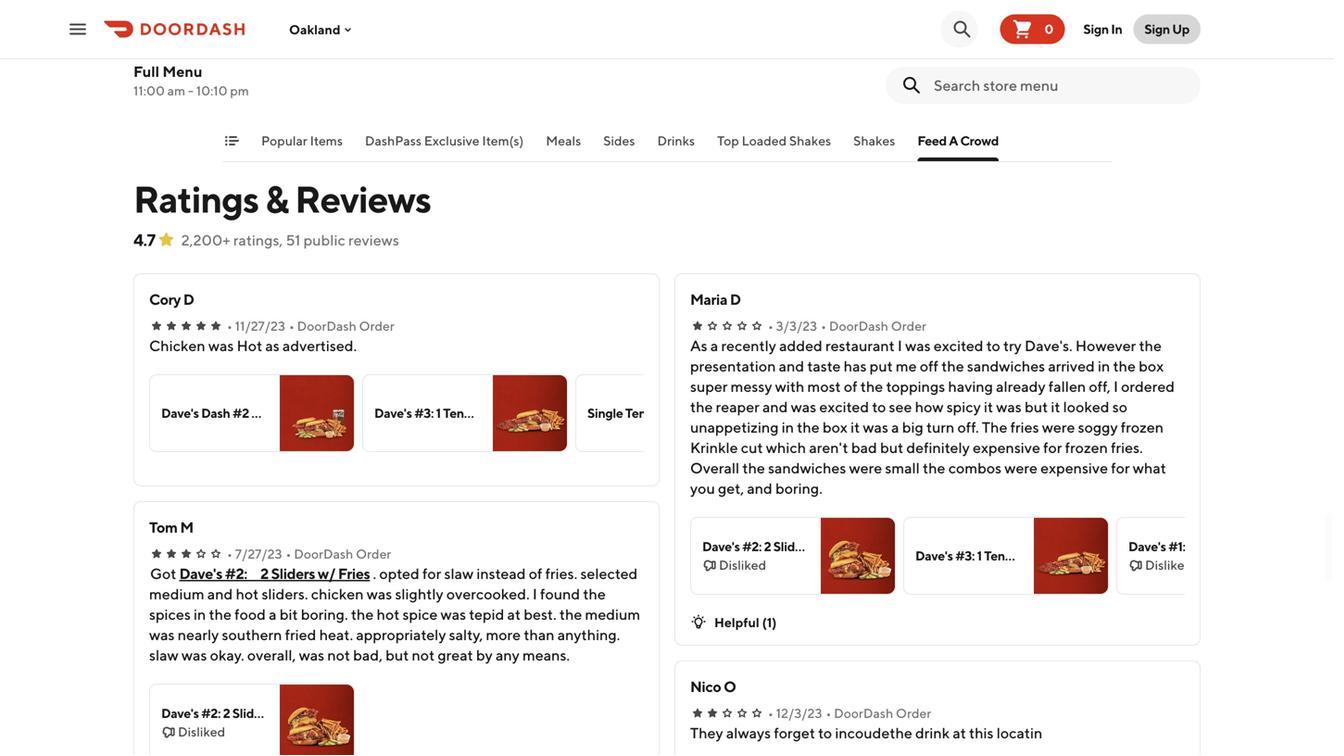 Task type: locate. For each thing, give the bounding box(es) containing it.
sliders for dave's #2:     2 sliders w/ fries image to the top
[[774, 539, 812, 554]]

single tender
[[588, 405, 665, 421]]

51
[[286, 231, 301, 249]]

2,200+
[[181, 231, 230, 249]]

meals button
[[546, 132, 581, 161]]

tender inside button
[[625, 405, 665, 421]]

#3:
[[414, 405, 434, 421], [956, 548, 975, 563]]

1 horizontal spatial dave's #3: 1 tender & 1 slider w/ fries image
[[1034, 518, 1108, 594]]

menu inside button
[[679, 717, 719, 734]]

sliders
[[774, 539, 812, 554], [271, 565, 315, 582], [232, 706, 271, 721]]

ratings
[[133, 177, 259, 221]]

shakes right loaded
[[789, 133, 831, 148]]

0 vertical spatial slider
[[503, 405, 536, 421]]

• left 3/3/23
[[768, 318, 774, 334]]

1 vertical spatial #2:
[[225, 565, 247, 582]]

menu
[[163, 63, 202, 80], [679, 717, 719, 734]]

1 vertical spatial menu
[[679, 717, 719, 734]]

0 vertical spatial dave's #2:     2 sliders w/ fries
[[702, 539, 860, 554]]

sides button
[[604, 132, 635, 161]]

o
[[724, 678, 736, 696]]

1 horizontal spatial shakes
[[854, 133, 896, 148]]

0 horizontal spatial shakes
[[789, 133, 831, 148]]

0 vertical spatial #2:
[[742, 539, 762, 554]]

1 vertical spatial sliders
[[271, 565, 315, 582]]

& for maria d
[[1027, 548, 1035, 563]]

1
[[436, 405, 441, 421], [496, 405, 501, 421], [977, 548, 982, 563], [1037, 548, 1042, 563]]

dave's #1:     2 tenders w/ fries
[[1129, 539, 1291, 554]]

tender
[[443, 405, 483, 421], [625, 405, 665, 421], [984, 548, 1024, 563]]

1 horizontal spatial #3:
[[956, 548, 975, 563]]

doordash up dave's #2:     2 sliders w/ fries button
[[294, 546, 353, 562]]

menu for view
[[679, 717, 719, 734]]

0 horizontal spatial menu
[[163, 63, 202, 80]]

doordash right 12/3/23
[[834, 706, 894, 721]]

2 horizontal spatial tender
[[984, 548, 1024, 563]]

sign left in
[[1084, 21, 1109, 37]]

0 horizontal spatial disliked
[[178, 724, 225, 740]]

am
[[167, 83, 185, 98]]

tender for maria d
[[984, 548, 1024, 563]]

• right '11/27/23'
[[289, 318, 295, 334]]

order for maria d
[[891, 318, 927, 334]]

feed
[[918, 133, 947, 148]]

shakes
[[789, 133, 831, 148], [854, 133, 896, 148]]

dashpass exclusive item(s) button
[[365, 132, 524, 161]]

1 shakes from the left
[[789, 133, 831, 148]]

#2: for dave's #2:     2 sliders w/ fries image to the top
[[742, 539, 762, 554]]

shakes left feed
[[854, 133, 896, 148]]

dave's dash #2 w/drink image
[[280, 375, 354, 451]]

•
[[227, 318, 232, 334], [289, 318, 295, 334], [768, 318, 774, 334], [821, 318, 827, 334], [227, 546, 232, 562], [286, 546, 291, 562], [768, 706, 774, 721], [826, 706, 832, 721]]

open menu image
[[67, 18, 89, 40]]

dave's dash #2 w/drink
[[161, 405, 298, 421]]

1 horizontal spatial #2:
[[225, 565, 247, 582]]

0 vertical spatial &
[[265, 177, 288, 221]]

1 horizontal spatial dave's #2:     2 sliders w/ fries image
[[821, 518, 895, 594]]

fries
[[556, 405, 584, 421], [832, 539, 860, 554], [1263, 539, 1291, 554], [1097, 548, 1125, 563], [338, 565, 370, 582], [291, 706, 319, 721]]

order
[[359, 318, 395, 334], [891, 318, 927, 334], [356, 546, 391, 562], [896, 706, 932, 721]]

slider for cory d
[[503, 405, 536, 421]]

dave's #3: 1 tender & 1 slider w/ fries image
[[493, 375, 567, 451], [1034, 518, 1108, 594]]

#2:
[[742, 539, 762, 554], [225, 565, 247, 582], [201, 706, 221, 721]]

1 vertical spatial dave's #3: 1 tender & 1 slider w/ fries button
[[904, 517, 1125, 595]]

0 horizontal spatial tender
[[443, 405, 483, 421]]

0 vertical spatial sliders
[[774, 539, 812, 554]]

0 vertical spatial dave's #3: 1 tender & 1 slider w/ fries image
[[493, 375, 567, 451]]

top loaded shakes button
[[717, 132, 831, 161]]

1 vertical spatial dave's #2:     2 sliders w/ fries image
[[280, 685, 354, 755]]

0 vertical spatial dave's #3: 1 tender & 1 slider w/ fries button
[[362, 374, 584, 452]]

0 horizontal spatial #2:
[[201, 706, 221, 721]]

doordash for cory d
[[297, 318, 357, 334]]

&
[[265, 177, 288, 221], [485, 405, 494, 421], [1027, 548, 1035, 563]]

doordash right '11/27/23'
[[297, 318, 357, 334]]

• right 12/3/23
[[826, 706, 832, 721]]

tender for cory d
[[443, 405, 483, 421]]

0 horizontal spatial sign
[[1084, 21, 1109, 37]]

1 horizontal spatial dave's #3: 1 tender & 1 slider w/ fries
[[916, 548, 1125, 563]]

#2: inside dave's #2:     2 sliders w/ fries button
[[225, 565, 247, 582]]

popular items
[[261, 133, 343, 148]]

d
[[183, 291, 194, 308], [730, 291, 741, 308]]

1 sign from the left
[[1084, 21, 1109, 37]]

0 vertical spatial #3:
[[414, 405, 434, 421]]

pm
[[230, 83, 249, 98]]

1 vertical spatial #3:
[[956, 548, 975, 563]]

2
[[764, 539, 771, 554], [1188, 539, 1195, 554], [260, 565, 269, 582], [223, 706, 230, 721]]

cory
[[149, 291, 181, 308]]

dave's #3: 1 tender & 1 slider w/ fries for maria d
[[916, 548, 1125, 563]]

0 vertical spatial dave's #3: 1 tender & 1 slider w/ fries
[[374, 405, 584, 421]]

0 horizontal spatial d
[[183, 291, 194, 308]]

2 horizontal spatial &
[[1027, 548, 1035, 563]]

1 vertical spatial dave's #3: 1 tender & 1 slider w/ fries image
[[1034, 518, 1108, 594]]

#2: for leftmost dave's #2:     2 sliders w/ fries image
[[201, 706, 221, 721]]

• left '11/27/23'
[[227, 318, 232, 334]]

0 horizontal spatial dave's #2:     2 sliders w/ fries image
[[280, 685, 354, 755]]

• left the 7/27/23
[[227, 546, 232, 562]]

1 vertical spatial dave's #3: 1 tender & 1 slider w/ fries
[[916, 548, 1125, 563]]

1 horizontal spatial slider
[[1044, 548, 1077, 563]]

sign for sign in
[[1084, 21, 1109, 37]]

menu down nico
[[679, 717, 719, 734]]

d right cory
[[183, 291, 194, 308]]

0 horizontal spatial #3:
[[414, 405, 434, 421]]

loaded
[[742, 133, 787, 148]]

dave's #2:     2 sliders w/ fries for leftmost dave's #2:     2 sliders w/ fries image
[[161, 706, 319, 721]]

1 horizontal spatial tender
[[625, 405, 665, 421]]

dave's #2:     2 sliders w/ fries image
[[821, 518, 895, 594], [280, 685, 354, 755]]

sign left up on the top of page
[[1145, 21, 1170, 37]]

menu inside full menu 11:00 am - 10:10 pm
[[163, 63, 202, 80]]

dave's
[[161, 405, 199, 421], [374, 405, 412, 421], [702, 539, 740, 554], [1129, 539, 1166, 554], [916, 548, 953, 563], [179, 565, 222, 582], [161, 706, 199, 721]]

slider
[[503, 405, 536, 421], [1044, 548, 1077, 563]]

d for cory d
[[183, 291, 194, 308]]

helpful
[[715, 615, 760, 630]]

menu up am
[[163, 63, 202, 80]]

(1)
[[762, 615, 777, 630]]

dave's #2:     2 sliders w/ fries
[[702, 539, 860, 554], [179, 565, 370, 582], [161, 706, 319, 721]]

-
[[188, 83, 194, 98]]

2 sign from the left
[[1145, 21, 1170, 37]]

view menu
[[641, 717, 719, 734]]

1 horizontal spatial &
[[485, 405, 494, 421]]

1 d from the left
[[183, 291, 194, 308]]

tom
[[149, 518, 178, 536]]

disliked
[[719, 557, 767, 573], [1145, 557, 1193, 573], [178, 724, 225, 740]]

• right 3/3/23
[[821, 318, 827, 334]]

• 11/27/23 • doordash order
[[227, 318, 395, 334]]

nico o
[[690, 678, 736, 696]]

public
[[304, 231, 345, 249]]

& for cory d
[[485, 405, 494, 421]]

• 12/3/23 • doordash order
[[768, 706, 932, 721]]

0 horizontal spatial dave's #3: 1 tender & 1 slider w/ fries button
[[362, 374, 584, 452]]

1 horizontal spatial sign
[[1145, 21, 1170, 37]]

doordash for tom m
[[294, 546, 353, 562]]

sign in
[[1084, 21, 1123, 37]]

sign
[[1084, 21, 1109, 37], [1145, 21, 1170, 37]]

1 horizontal spatial disliked
[[719, 557, 767, 573]]

1 horizontal spatial dave's #3: 1 tender & 1 slider w/ fries button
[[904, 517, 1125, 595]]

2 horizontal spatial #2:
[[742, 539, 762, 554]]

2 vertical spatial dave's #2:     2 sliders w/ fries
[[161, 706, 319, 721]]

1 vertical spatial slider
[[1044, 548, 1077, 563]]

2 d from the left
[[730, 291, 741, 308]]

shakes button
[[854, 132, 896, 161]]

w/
[[538, 405, 554, 421], [814, 539, 830, 554], [1245, 539, 1261, 554], [1079, 548, 1095, 563], [318, 565, 336, 582], [273, 706, 289, 721]]

popular items button
[[261, 132, 343, 161]]

1 horizontal spatial menu
[[679, 717, 719, 734]]

2 vertical spatial &
[[1027, 548, 1035, 563]]

2 vertical spatial sliders
[[232, 706, 271, 721]]

0 horizontal spatial dave's #3: 1 tender & 1 slider w/ fries
[[374, 405, 584, 421]]

doordash right 3/3/23
[[829, 318, 889, 334]]

d right maria
[[730, 291, 741, 308]]

2 horizontal spatial disliked
[[1145, 557, 1193, 573]]

0 horizontal spatial slider
[[503, 405, 536, 421]]

0 vertical spatial dave's #2:     2 sliders w/ fries image
[[821, 518, 895, 594]]

0 horizontal spatial dave's #3: 1 tender & 1 slider w/ fries image
[[493, 375, 567, 451]]

4.7
[[133, 230, 155, 250]]

disliked for leftmost dave's #2:     2 sliders w/ fries image
[[178, 724, 225, 740]]

a
[[949, 133, 958, 148]]

• up dave's #2:     2 sliders w/ fries button
[[286, 546, 291, 562]]

1 vertical spatial &
[[485, 405, 494, 421]]

2 vertical spatial #2:
[[201, 706, 221, 721]]

show menu categories image
[[224, 133, 239, 148]]

order for nico o
[[896, 706, 932, 721]]

12/3/23
[[776, 706, 822, 721]]

sign up link
[[1134, 14, 1201, 44]]

items
[[310, 133, 343, 148]]

1 horizontal spatial d
[[730, 291, 741, 308]]

2 shakes from the left
[[854, 133, 896, 148]]

0 vertical spatial menu
[[163, 63, 202, 80]]



Task type: describe. For each thing, give the bounding box(es) containing it.
Item Search search field
[[934, 75, 1186, 95]]

• 7/27/23 • doordash order
[[227, 546, 391, 562]]

single
[[588, 405, 623, 421]]

• left 12/3/23
[[768, 706, 774, 721]]

full menu 11:00 am - 10:10 pm
[[133, 63, 249, 98]]

doordash for nico o
[[834, 706, 894, 721]]

#2
[[232, 405, 249, 421]]

top loaded shakes
[[717, 133, 831, 148]]

single tender button
[[575, 374, 781, 452]]

11/27/23
[[235, 318, 285, 334]]

2,200+ ratings, 51 public reviews
[[181, 231, 399, 249]]

view menu button
[[604, 707, 730, 744]]

popular
[[261, 133, 307, 148]]

dashpass
[[365, 133, 422, 148]]

shakes inside button
[[789, 133, 831, 148]]

7/27/23
[[235, 546, 282, 562]]

dave's #3: 1 tender & 1 slider w/ fries for cory d
[[374, 405, 584, 421]]

#1:
[[1169, 539, 1186, 554]]

10:10
[[196, 83, 228, 98]]

helpful (1)
[[715, 615, 777, 630]]

view
[[641, 717, 676, 734]]

top
[[717, 133, 739, 148]]

0
[[1045, 21, 1054, 37]]

nico
[[690, 678, 721, 696]]

disliked for dave's #2:     2 sliders w/ fries image to the top
[[719, 557, 767, 573]]

order for cory d
[[359, 318, 395, 334]]

w/drink
[[251, 405, 298, 421]]

0 button
[[1000, 14, 1065, 44]]

sign up
[[1145, 21, 1190, 37]]

tom m
[[149, 518, 194, 536]]

sides
[[604, 133, 635, 148]]

oakland
[[289, 22, 341, 37]]

sliders inside button
[[271, 565, 315, 582]]

dash
[[201, 405, 230, 421]]

menu for full
[[163, 63, 202, 80]]

drinks button
[[657, 132, 695, 161]]

dave's #3: 1 tender & 1 slider w/ fries button for maria d
[[904, 517, 1125, 595]]

feed a crowd
[[918, 133, 999, 148]]

oakland button
[[289, 22, 355, 37]]

up
[[1173, 21, 1190, 37]]

2 inside dave's #2:     2 sliders w/ fries button
[[260, 565, 269, 582]]

m
[[180, 518, 194, 536]]

item(s)
[[482, 133, 524, 148]]

ratings,
[[233, 231, 283, 249]]

reviews
[[295, 177, 431, 221]]

dave's dash #2 w/drink button
[[149, 374, 355, 452]]

order for tom m
[[356, 546, 391, 562]]

maria d
[[690, 291, 741, 308]]

dave's #3: 1 tender & 1 slider w/ fries image for maria d
[[1034, 518, 1108, 594]]

exclusive
[[424, 133, 480, 148]]

d for maria d
[[730, 291, 741, 308]]

dave's #2:     2 sliders w/ fries button
[[179, 563, 370, 584]]

sign in link
[[1073, 11, 1134, 48]]

slider for maria d
[[1044, 548, 1077, 563]]

#3: for cory d
[[414, 405, 434, 421]]

3/3/23
[[776, 318, 817, 334]]

1 vertical spatial dave's #2:     2 sliders w/ fries
[[179, 565, 370, 582]]

dave's #3: 1 tender & 1 slider w/ fries button for cory d
[[362, 374, 584, 452]]

in
[[1111, 21, 1123, 37]]

full
[[133, 63, 159, 80]]

maria
[[690, 291, 728, 308]]

• 3/3/23 • doordash order
[[768, 318, 927, 334]]

meals
[[546, 133, 581, 148]]

sliders for leftmost dave's #2:     2 sliders w/ fries image
[[232, 706, 271, 721]]

drinks
[[657, 133, 695, 148]]

dave's #3: 1 tender & 1 slider w/ fries image for cory d
[[493, 375, 567, 451]]

sign for sign up
[[1145, 21, 1170, 37]]

tenders
[[1198, 539, 1243, 554]]

0 horizontal spatial &
[[265, 177, 288, 221]]

doordash for maria d
[[829, 318, 889, 334]]

#3: for maria d
[[956, 548, 975, 563]]

ratings & reviews
[[133, 177, 431, 221]]

reviews
[[348, 231, 399, 249]]

dashpass exclusive item(s)
[[365, 133, 524, 148]]

cory d
[[149, 291, 194, 308]]

crowd
[[961, 133, 999, 148]]

dave's #2:     2 sliders w/ fries for dave's #2:     2 sliders w/ fries image to the top
[[702, 539, 860, 554]]

11:00
[[133, 83, 165, 98]]



Task type: vqa. For each thing, say whether or not it's contained in the screenshot.
the right #3:
yes



